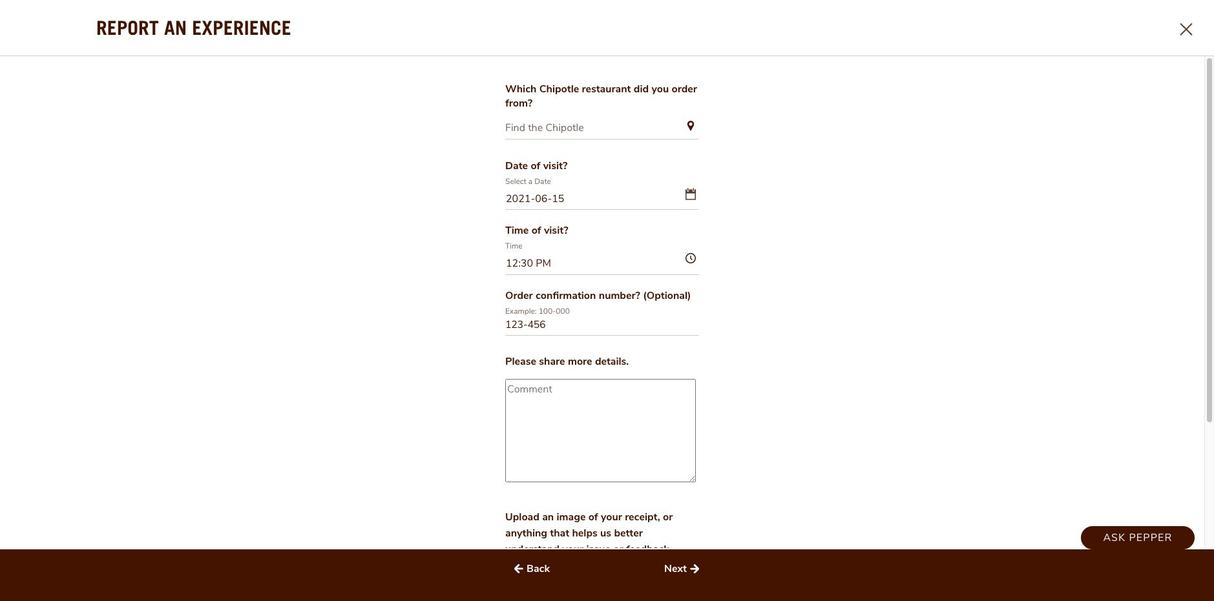 Task type: locate. For each thing, give the bounding box(es) containing it.
select a date image
[[686, 188, 696, 200]]

add to bag image
[[1174, 45, 1205, 76]]

chipotle mexican grill image
[[16, 40, 57, 81]]

None text field
[[505, 318, 699, 336]]

heading
[[1100, 55, 1162, 67]]

Select time text field
[[505, 253, 699, 275]]

time image
[[686, 253, 696, 263]]

None field
[[505, 121, 699, 139]]

back image
[[511, 561, 527, 577]]



Task type: describe. For each thing, give the bounding box(es) containing it.
Comment text field
[[505, 379, 696, 483]]

sign in image
[[1069, 45, 1100, 76]]

find a chipotle image
[[961, 53, 977, 68]]

Select a Date text field
[[505, 188, 699, 210]]

next image
[[687, 561, 702, 577]]

report an experience close image
[[1180, 23, 1192, 35]]



Task type: vqa. For each thing, say whether or not it's contained in the screenshot.
Sign In image
yes



